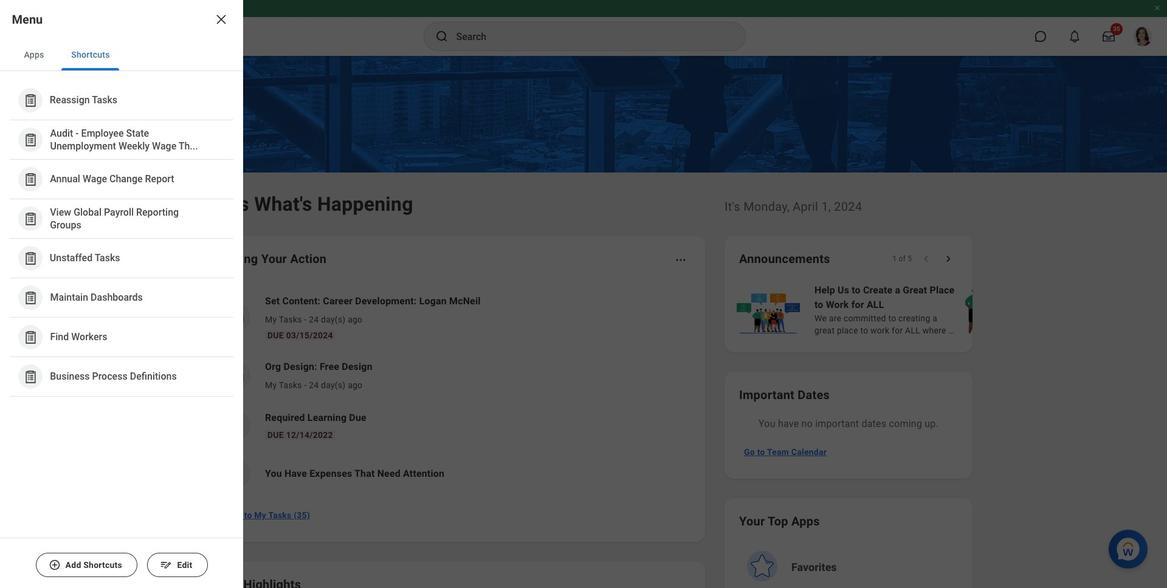 Task type: vqa. For each thing, say whether or not it's contained in the screenshot.
4th clipboard image from the top
yes



Task type: locate. For each thing, give the bounding box(es) containing it.
chevron right small image
[[942, 253, 954, 265]]

notifications large image
[[1069, 30, 1081, 43]]

5 clipboard image from the top
[[23, 369, 38, 385]]

status
[[892, 254, 912, 264]]

inbox image
[[227, 308, 245, 326], [227, 367, 245, 385]]

3 clipboard image from the top
[[23, 290, 38, 305]]

2 vertical spatial clipboard image
[[23, 290, 38, 305]]

0 vertical spatial inbox image
[[227, 308, 245, 326]]

close environment banner image
[[1154, 4, 1161, 12]]

book open image
[[227, 416, 245, 435]]

1 vertical spatial clipboard image
[[23, 251, 38, 266]]

main content
[[0, 56, 1167, 588]]

clipboard image
[[23, 172, 38, 187], [23, 251, 38, 266], [23, 290, 38, 305]]

search image
[[434, 29, 449, 44]]

1 vertical spatial inbox image
[[227, 367, 245, 385]]

1 inbox image from the top
[[227, 308, 245, 326]]

x image
[[214, 12, 229, 27]]

clipboard image
[[23, 93, 38, 108], [23, 132, 38, 147], [23, 211, 38, 226], [23, 330, 38, 345], [23, 369, 38, 385]]

2 inbox image from the top
[[227, 367, 245, 385]]

list
[[0, 71, 243, 407], [734, 282, 1167, 338], [209, 285, 691, 499]]

tab list
[[0, 39, 243, 71]]

dashboard expenses image
[[227, 465, 245, 483]]

banner
[[0, 0, 1167, 56]]

global navigation dialog
[[0, 0, 243, 588]]

0 vertical spatial clipboard image
[[23, 172, 38, 187]]

profile logan mcneil element
[[1126, 23, 1160, 50]]



Task type: describe. For each thing, give the bounding box(es) containing it.
4 clipboard image from the top
[[23, 330, 38, 345]]

3 clipboard image from the top
[[23, 211, 38, 226]]

2 clipboard image from the top
[[23, 132, 38, 147]]

inbox large image
[[1103, 30, 1115, 43]]

chevron left small image
[[920, 253, 933, 265]]

text edit image
[[160, 559, 172, 571]]

plus circle image
[[48, 559, 61, 571]]

2 clipboard image from the top
[[23, 251, 38, 266]]

1 clipboard image from the top
[[23, 172, 38, 187]]

1 clipboard image from the top
[[23, 93, 38, 108]]



